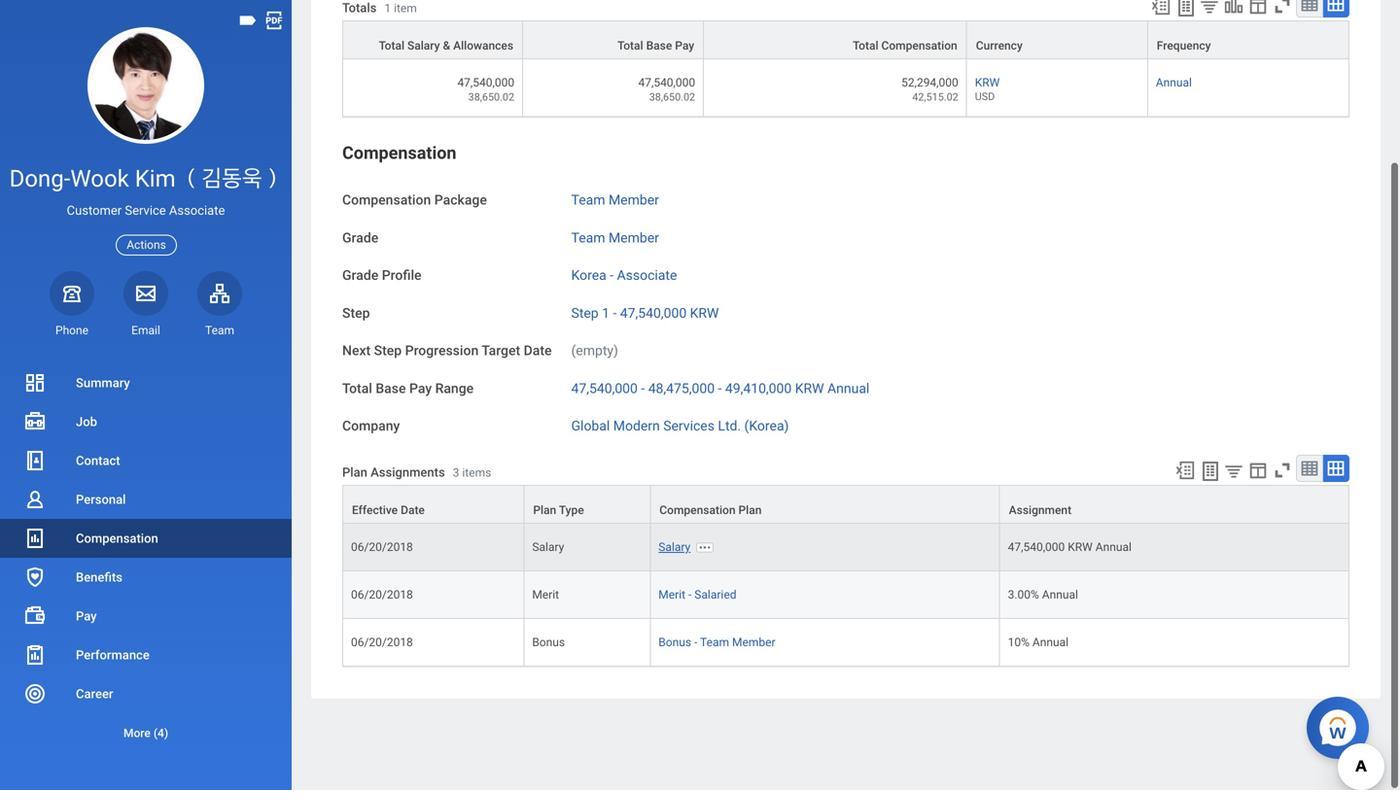 Task type: locate. For each thing, give the bounding box(es) containing it.
date inside popup button
[[401, 504, 425, 518]]

row containing total salary & allowances
[[342, 21, 1350, 59]]

bonus - team member
[[659, 636, 776, 650]]

2 bonus from the left
[[659, 636, 692, 650]]

- down korea - associate
[[613, 305, 617, 321]]

export to excel image
[[1175, 460, 1197, 481]]

table image
[[1301, 0, 1320, 14]]

52,294,000
[[902, 76, 959, 90]]

1 vertical spatial date
[[401, 504, 425, 518]]

1
[[385, 1, 391, 15], [602, 305, 610, 321]]

associate down （김동욱）
[[169, 203, 225, 218]]

plan type button
[[525, 486, 650, 523]]

2 horizontal spatial pay
[[675, 39, 695, 53]]

step for step
[[342, 305, 370, 321]]

associate inside the compensation group
[[617, 268, 677, 284]]

actions button
[[116, 235, 177, 256]]

fullscreen image right click to view/edit grid preferences image
[[1272, 0, 1294, 17]]

0 horizontal spatial 1
[[385, 1, 391, 15]]

1 for -
[[602, 305, 610, 321]]

compensation up compensation package
[[342, 143, 457, 164]]

1 horizontal spatial plan
[[533, 504, 557, 518]]

2 row from the top
[[342, 59, 1350, 117]]

total inside "popup button"
[[853, 39, 879, 53]]

krw up usd
[[975, 76, 1000, 90]]

1 bonus from the left
[[532, 636, 565, 650]]

1 vertical spatial team member
[[572, 230, 659, 246]]

team member for compensation package
[[572, 192, 659, 208]]

6 row from the top
[[342, 620, 1350, 667]]

（김동욱）
[[182, 165, 283, 193]]

grade for grade
[[342, 230, 379, 246]]

toolbar
[[1142, 0, 1350, 21], [1166, 455, 1350, 485]]

2 grade from the top
[[342, 268, 379, 284]]

0 horizontal spatial merit
[[532, 589, 559, 602]]

more (4) button
[[0, 714, 292, 753]]

47,540,000 38,650.02 down the allowances
[[458, 76, 515, 103]]

47,540,000 38,650.02
[[458, 76, 515, 103], [639, 76, 696, 103]]

step for step 1 - 47,540,000 krw
[[572, 305, 599, 321]]

export to worksheets image
[[1200, 460, 1223, 483]]

effective date
[[352, 504, 425, 518]]

krw inside the step 1 - 47,540,000 krw "link"
[[690, 305, 719, 321]]

- inside 'link'
[[689, 589, 692, 602]]

compensation inside navigation pane region
[[76, 532, 158, 546]]

compensation up 52,294,000
[[882, 39, 958, 53]]

fullscreen image
[[1272, 0, 1294, 17], [1272, 460, 1294, 481]]

1 horizontal spatial associate
[[617, 268, 677, 284]]

2 horizontal spatial plan
[[739, 504, 762, 518]]

compensation for compensation plan
[[660, 504, 736, 518]]

3.00%
[[1008, 589, 1040, 602]]

1 horizontal spatial merit
[[659, 589, 686, 602]]

total salary & allowances button
[[343, 21, 522, 58]]

total for total compensation
[[853, 39, 879, 53]]

0 horizontal spatial associate
[[169, 203, 225, 218]]

2 38,650.02 from the left
[[650, 91, 696, 103]]

row
[[342, 21, 1350, 59], [342, 59, 1350, 117], [342, 485, 1350, 524], [342, 524, 1350, 572], [342, 572, 1350, 620], [342, 620, 1350, 667]]

2 horizontal spatial step
[[572, 305, 599, 321]]

total for total base pay
[[618, 39, 644, 53]]

annual right 3.00% at the bottom of the page
[[1043, 589, 1079, 602]]

salary down 'plan type'
[[532, 541, 564, 555]]

plan for assignments
[[342, 465, 368, 480]]

bonus for bonus
[[532, 636, 565, 650]]

0 horizontal spatial step
[[342, 305, 370, 321]]

phone dong-wook kim （김동욱） element
[[50, 323, 94, 338]]

krw up 47,540,000 - 48,475,000 - 49,410,000 krw annual link
[[690, 305, 719, 321]]

team member link
[[572, 188, 659, 208], [572, 226, 659, 246]]

0 horizontal spatial salary
[[408, 39, 440, 53]]

tag image
[[237, 10, 259, 31]]

pay
[[675, 39, 695, 53], [410, 381, 432, 397], [76, 609, 97, 624]]

team dong-wook kim （김동욱） element
[[197, 323, 242, 338]]

email button
[[124, 271, 168, 338]]

1 grade from the top
[[342, 230, 379, 246]]

1 horizontal spatial base
[[647, 39, 672, 53]]

2 team member link from the top
[[572, 226, 659, 246]]

0 horizontal spatial pay
[[76, 609, 97, 624]]

email dong-wook kim （김동욱） element
[[124, 323, 168, 338]]

range
[[435, 381, 474, 397]]

1 vertical spatial 06/20/2018
[[351, 589, 413, 602]]

team inside navigation pane region
[[205, 324, 234, 337]]

total inside the compensation group
[[342, 381, 372, 397]]

0 vertical spatial member
[[609, 192, 659, 208]]

plan for type
[[533, 504, 557, 518]]

compensation group
[[342, 142, 1350, 668]]

- down merit - salaried
[[695, 636, 698, 650]]

associate inside navigation pane region
[[169, 203, 225, 218]]

plan inside plan type popup button
[[533, 504, 557, 518]]

0 vertical spatial fullscreen image
[[1272, 0, 1294, 17]]

performance link
[[0, 636, 292, 675]]

team member
[[572, 192, 659, 208], [572, 230, 659, 246]]

base inside popup button
[[647, 39, 672, 53]]

compensation
[[882, 39, 958, 53], [342, 143, 457, 164], [342, 192, 431, 208], [660, 504, 736, 518], [76, 532, 158, 546]]

compensation for compensation package
[[342, 192, 431, 208]]

expand table image
[[1327, 0, 1346, 14]]

annual right 49,410,000
[[828, 381, 870, 397]]

salary up merit - salaried 'link'
[[659, 541, 691, 555]]

assignment button
[[1001, 486, 1349, 523]]

actions
[[127, 238, 166, 252]]

1 vertical spatial grade
[[342, 268, 379, 284]]

- left salaried
[[689, 589, 692, 602]]

summary link
[[0, 364, 292, 403]]

1 06/20/2018 from the top
[[351, 541, 413, 555]]

1 horizontal spatial 47,540,000 38,650.02
[[639, 76, 696, 103]]

assignments
[[371, 465, 445, 480]]

company
[[342, 418, 400, 435]]

3 row from the top
[[342, 485, 1350, 524]]

summary image
[[23, 372, 47, 395]]

date right target
[[524, 343, 552, 359]]

2 vertical spatial member
[[733, 636, 776, 650]]

0 vertical spatial grade
[[342, 230, 379, 246]]

0 vertical spatial 1
[[385, 1, 391, 15]]

- right korea
[[610, 268, 614, 284]]

item
[[394, 1, 417, 15]]

47,540,000 down total base pay
[[639, 76, 696, 90]]

frequency
[[1157, 39, 1212, 53]]

2 vertical spatial pay
[[76, 609, 97, 624]]

profile
[[382, 268, 422, 284]]

base for total base pay range
[[376, 381, 406, 397]]

base
[[647, 39, 672, 53], [376, 381, 406, 397]]

0 vertical spatial base
[[647, 39, 672, 53]]

1 merit from the left
[[532, 589, 559, 602]]

member for compensation package
[[609, 192, 659, 208]]

1 horizontal spatial pay
[[410, 381, 432, 397]]

more (4) button
[[0, 722, 292, 746]]

benefits link
[[0, 558, 292, 597]]

compensation link
[[0, 519, 292, 558]]

merit left salaried
[[659, 589, 686, 602]]

compensation inside popup button
[[660, 504, 736, 518]]

grade up grade profile
[[342, 230, 379, 246]]

1 row from the top
[[342, 21, 1350, 59]]

1 horizontal spatial salary
[[532, 541, 564, 555]]

0 vertical spatial toolbar
[[1142, 0, 1350, 21]]

1 vertical spatial team member link
[[572, 226, 659, 246]]

- for korea
[[610, 268, 614, 284]]

(empty)
[[572, 343, 619, 359]]

korea
[[572, 268, 607, 284]]

table image
[[1301, 459, 1320, 479]]

1 horizontal spatial step
[[374, 343, 402, 359]]

fullscreen image right click to view/edit grid preferences icon
[[1272, 460, 1294, 481]]

1 vertical spatial pay
[[410, 381, 432, 397]]

benefits image
[[23, 566, 47, 590]]

modern
[[614, 418, 660, 435]]

0 vertical spatial associate
[[169, 203, 225, 218]]

2 team member from the top
[[572, 230, 659, 246]]

step right next
[[374, 343, 402, 359]]

49,410,000
[[726, 381, 792, 397]]

team
[[572, 192, 606, 208], [572, 230, 606, 246], [205, 324, 234, 337], [700, 636, 730, 650]]

3 06/20/2018 from the top
[[351, 636, 413, 650]]

career link
[[0, 675, 292, 714]]

1 horizontal spatial bonus
[[659, 636, 692, 650]]

38,650.02 down the allowances
[[469, 91, 515, 103]]

service
[[125, 203, 166, 218]]

grade profile
[[342, 268, 422, 284]]

06/20/2018 for salary
[[351, 541, 413, 555]]

date right the effective
[[401, 504, 425, 518]]

1 38,650.02 from the left
[[469, 91, 515, 103]]

1 horizontal spatial date
[[524, 343, 552, 359]]

contact link
[[0, 442, 292, 481]]

10% annual
[[1008, 636, 1069, 650]]

1 team member from the top
[[572, 192, 659, 208]]

base inside the compensation group
[[376, 381, 406, 397]]

pay for total base pay range
[[410, 381, 432, 397]]

pay link
[[0, 597, 292, 636]]

compensation plan
[[660, 504, 762, 518]]

services
[[664, 418, 715, 435]]

totals 1 item
[[342, 0, 417, 15]]

47,540,000 38,650.02 down total base pay
[[639, 76, 696, 103]]

merit - salaried
[[659, 589, 737, 602]]

3
[[453, 466, 460, 480]]

dong-wook kim （김동욱）
[[9, 165, 283, 193]]

1 vertical spatial member
[[609, 230, 659, 246]]

1 vertical spatial 1
[[602, 305, 610, 321]]

0 horizontal spatial base
[[376, 381, 406, 397]]

toolbar inside the compensation group
[[1166, 455, 1350, 485]]

row containing 47,540,000
[[342, 59, 1350, 117]]

plan left type
[[533, 504, 557, 518]]

merit
[[532, 589, 559, 602], [659, 589, 686, 602]]

click to view/edit grid preferences image
[[1248, 460, 1270, 481]]

1 47,540,000 38,650.02 from the left
[[458, 76, 515, 103]]

1 vertical spatial fullscreen image
[[1272, 460, 1294, 481]]

associate for korea - associate
[[617, 268, 677, 284]]

1 vertical spatial toolbar
[[1166, 455, 1350, 485]]

1 team member link from the top
[[572, 188, 659, 208]]

47,540,000
[[458, 76, 515, 90], [639, 76, 696, 90], [620, 305, 687, 321], [572, 381, 638, 397], [1008, 541, 1066, 555]]

workday assistant region
[[1307, 690, 1378, 760]]

pay inside the compensation group
[[410, 381, 432, 397]]

krw right 49,410,000
[[796, 381, 825, 397]]

team member for grade
[[572, 230, 659, 246]]

1 inside "link"
[[602, 305, 610, 321]]

merit for merit - salaried
[[659, 589, 686, 602]]

1 vertical spatial associate
[[617, 268, 677, 284]]

member
[[609, 192, 659, 208], [609, 230, 659, 246], [733, 636, 776, 650]]

0 horizontal spatial plan
[[342, 465, 368, 480]]

0 horizontal spatial 47,540,000 38,650.02
[[458, 76, 515, 103]]

email
[[131, 324, 160, 337]]

merit inside 'link'
[[659, 589, 686, 602]]

1 horizontal spatial 38,650.02
[[650, 91, 696, 103]]

associate up the step 1 - 47,540,000 krw "link" on the top of page
[[617, 268, 677, 284]]

0 horizontal spatial date
[[401, 504, 425, 518]]

step inside "link"
[[572, 305, 599, 321]]

salary left &
[[408, 39, 440, 53]]

grade left profile
[[342, 268, 379, 284]]

compensation down compensation button
[[342, 192, 431, 208]]

total for total base pay range
[[342, 381, 372, 397]]

total
[[379, 39, 405, 53], [618, 39, 644, 53], [853, 39, 879, 53], [342, 381, 372, 397]]

step up next
[[342, 305, 370, 321]]

personal image
[[23, 488, 47, 512]]

0 vertical spatial pay
[[675, 39, 695, 53]]

plan down the (korea)
[[739, 504, 762, 518]]

2 06/20/2018 from the top
[[351, 589, 413, 602]]

1 vertical spatial base
[[376, 381, 406, 397]]

career
[[76, 687, 113, 702]]

0 horizontal spatial 38,650.02
[[469, 91, 515, 103]]

47,540,000 down korea - associate
[[620, 305, 687, 321]]

06/20/2018 for bonus
[[351, 636, 413, 650]]

personal
[[76, 493, 126, 507]]

phone button
[[50, 271, 94, 338]]

pay inside popup button
[[675, 39, 695, 53]]

0 vertical spatial 06/20/2018
[[351, 541, 413, 555]]

0 vertical spatial team member
[[572, 192, 659, 208]]

pay for total base pay
[[675, 39, 695, 53]]

compensation inside "popup button"
[[882, 39, 958, 53]]

compensation up the salary link
[[660, 504, 736, 518]]

2 fullscreen image from the top
[[1272, 460, 1294, 481]]

0 vertical spatial team member link
[[572, 188, 659, 208]]

view team image
[[208, 282, 232, 305]]

personal link
[[0, 481, 292, 519]]

1 up (empty)
[[602, 305, 610, 321]]

merit down 'plan type'
[[532, 589, 559, 602]]

- for 47,540,000
[[641, 381, 645, 397]]

2 vertical spatial 06/20/2018
[[351, 636, 413, 650]]

step down korea
[[572, 305, 599, 321]]

- up the "modern"
[[641, 381, 645, 397]]

47,540,000 inside "link"
[[620, 305, 687, 321]]

1 left item
[[385, 1, 391, 15]]

view worker - expand/collapse chart image
[[1224, 0, 1245, 17]]

step
[[342, 305, 370, 321], [572, 305, 599, 321], [374, 343, 402, 359]]

contact
[[76, 454, 120, 468]]

0 horizontal spatial bonus
[[532, 636, 565, 650]]

1 inside totals 1 item
[[385, 1, 391, 15]]

2 merit from the left
[[659, 589, 686, 602]]

career image
[[23, 683, 47, 706]]

wook
[[70, 165, 129, 193]]

47,540,000 - 48,475,000 - 49,410,000 krw annual link
[[572, 377, 870, 397]]

compensation down personal
[[76, 532, 158, 546]]

bonus
[[532, 636, 565, 650], [659, 636, 692, 650]]

list
[[0, 364, 292, 753]]

38,650.02 down total base pay
[[650, 91, 696, 103]]

1 horizontal spatial 1
[[602, 305, 610, 321]]

plan up the effective
[[342, 465, 368, 480]]

salary
[[408, 39, 440, 53], [532, 541, 564, 555], [659, 541, 691, 555]]



Task type: vqa. For each thing, say whether or not it's contained in the screenshot.
Hi
no



Task type: describe. For each thing, give the bounding box(es) containing it.
click to view/edit grid preferences image
[[1248, 0, 1270, 17]]

total for total salary & allowances
[[379, 39, 405, 53]]

2 horizontal spatial salary
[[659, 541, 691, 555]]

dong-
[[9, 165, 70, 193]]

target
[[482, 343, 521, 359]]

compensation image
[[23, 527, 47, 551]]

annual down frequency
[[1156, 76, 1193, 90]]

team member link for grade
[[572, 226, 659, 246]]

krw link
[[975, 72, 1000, 90]]

47,540,000 down assignment in the bottom of the page
[[1008, 541, 1066, 555]]

korea - associate
[[572, 268, 677, 284]]

47,540,000 krw annual
[[1008, 541, 1132, 555]]

totals
[[342, 0, 377, 15]]

42,515.02
[[913, 91, 959, 103]]

more (4)
[[123, 727, 168, 741]]

list containing summary
[[0, 364, 292, 753]]

progression
[[405, 343, 479, 359]]

items
[[462, 466, 492, 480]]

team link
[[197, 271, 242, 338]]

4 row from the top
[[342, 524, 1350, 572]]

(4)
[[154, 727, 168, 741]]

next
[[342, 343, 371, 359]]

job link
[[0, 403, 292, 442]]

type
[[559, 504, 584, 518]]

plan assignments 3 items
[[342, 465, 492, 480]]

pay inside navigation pane region
[[76, 609, 97, 624]]

kim
[[135, 165, 176, 193]]

base for total base pay
[[647, 39, 672, 53]]

total compensation
[[853, 39, 958, 53]]

krw down assignment in the bottom of the page
[[1068, 541, 1093, 555]]

total salary & allowances
[[379, 39, 514, 53]]

pay image
[[23, 605, 47, 628]]

(korea)
[[745, 418, 789, 435]]

annual down assignment popup button
[[1096, 541, 1132, 555]]

select to filter grid data image
[[1200, 0, 1221, 17]]

plan type
[[533, 504, 584, 518]]

salary inside total salary & allowances popup button
[[408, 39, 440, 53]]

team member link for compensation package
[[572, 188, 659, 208]]

merit for merit
[[532, 589, 559, 602]]

global modern services ltd. (korea) link
[[572, 415, 789, 435]]

toolbar for 1
[[1142, 0, 1350, 21]]

customer
[[67, 203, 122, 218]]

job
[[76, 415, 97, 430]]

performance image
[[23, 644, 47, 667]]

- for bonus
[[695, 636, 698, 650]]

benefits
[[76, 571, 123, 585]]

package
[[435, 192, 487, 208]]

salary link
[[659, 537, 691, 555]]

currency button
[[968, 21, 1148, 58]]

47,540,000 down the allowances
[[458, 76, 515, 90]]

total base pay range
[[342, 381, 474, 397]]

06/20/2018 for merit
[[351, 589, 413, 602]]

view printable version (pdf) image
[[264, 10, 285, 31]]

krw inside 47,540,000 - 48,475,000 - 49,410,000 krw annual link
[[796, 381, 825, 397]]

2 47,540,000 38,650.02 from the left
[[639, 76, 696, 103]]

korea - associate link
[[572, 264, 677, 284]]

effective
[[352, 504, 398, 518]]

team inside row
[[700, 636, 730, 650]]

usd
[[975, 91, 995, 103]]

- left 49,410,000
[[718, 381, 722, 397]]

total compensation button
[[704, 21, 967, 58]]

frequency button
[[1149, 21, 1349, 58]]

1 fullscreen image from the top
[[1272, 0, 1294, 17]]

job image
[[23, 411, 47, 434]]

- inside "link"
[[613, 305, 617, 321]]

phone
[[55, 324, 89, 337]]

member for grade
[[609, 230, 659, 246]]

allowances
[[453, 39, 514, 53]]

ltd.
[[718, 418, 741, 435]]

member inside row
[[733, 636, 776, 650]]

48,475,000
[[649, 381, 715, 397]]

0 vertical spatial date
[[524, 343, 552, 359]]

global modern services ltd. (korea)
[[572, 418, 789, 435]]

annual right 10% at the bottom right
[[1033, 636, 1069, 650]]

export to worksheets image
[[1175, 0, 1199, 18]]

compensation package
[[342, 192, 487, 208]]

expand table image
[[1327, 459, 1346, 479]]

currency
[[976, 39, 1023, 53]]

summary
[[76, 376, 130, 391]]

grade for grade profile
[[342, 268, 379, 284]]

navigation pane region
[[0, 0, 292, 791]]

row containing effective date
[[342, 485, 1350, 524]]

step 1 - 47,540,000 krw
[[572, 305, 719, 321]]

&
[[443, 39, 451, 53]]

performance
[[76, 648, 150, 663]]

global
[[572, 418, 610, 435]]

customer service associate
[[67, 203, 225, 218]]

assignment
[[1009, 504, 1072, 518]]

5 row from the top
[[342, 572, 1350, 620]]

total base pay button
[[523, 21, 703, 58]]

select to filter grid data image
[[1224, 461, 1245, 481]]

annual link
[[1156, 72, 1193, 90]]

phone image
[[58, 282, 86, 305]]

52,294,000 42,515.02
[[902, 76, 959, 103]]

3.00% annual
[[1008, 589, 1079, 602]]

export to excel image
[[1151, 0, 1172, 17]]

effective date button
[[343, 486, 524, 523]]

- for merit
[[689, 589, 692, 602]]

mail image
[[134, 282, 158, 305]]

bonus - team member link
[[659, 632, 776, 650]]

toolbar for assignments
[[1166, 455, 1350, 485]]

more
[[123, 727, 151, 741]]

47,540,000 down (empty)
[[572, 381, 638, 397]]

next step progression target date
[[342, 343, 552, 359]]

total base pay
[[618, 39, 695, 53]]

contact image
[[23, 449, 47, 473]]

merit - salaried link
[[659, 585, 737, 602]]

compensation for compensation button
[[342, 143, 457, 164]]

salaried
[[695, 589, 737, 602]]

1 for item
[[385, 1, 391, 15]]

compensation button
[[342, 143, 457, 164]]

associate for customer service associate
[[169, 203, 225, 218]]

compensation plan button
[[651, 486, 1000, 523]]

47,540,000 - 48,475,000 - 49,410,000 krw annual
[[572, 381, 870, 397]]

plan inside 'compensation plan' popup button
[[739, 504, 762, 518]]

bonus for bonus - team member
[[659, 636, 692, 650]]

step 1 - 47,540,000 krw link
[[572, 301, 719, 321]]



